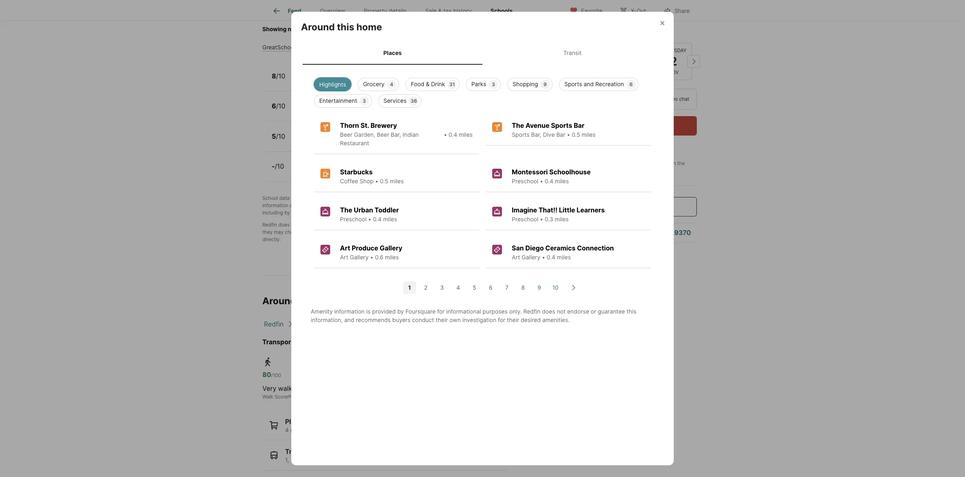 Task type: vqa. For each thing, say whether or not it's contained in the screenshot.


Task type: describe. For each thing, give the bounding box(es) containing it.
the right check
[[370, 26, 379, 32]]

7,
[[349, 457, 353, 464]]

near
[[311, 338, 326, 346]]

3 button
[[436, 282, 449, 295]]

summary
[[300, 44, 325, 51]]

ceramics
[[545, 244, 576, 252]]

• inside art produce gallery art gallery • 0.6 miles
[[370, 254, 373, 261]]

renters
[[490, 195, 506, 201]]

service
[[406, 222, 423, 228]]

roosevelt
[[294, 99, 326, 107]]

to inside the "school service boundaries are intended to be used as a reference only; they may change and are not"
[[482, 222, 486, 228]]

information.
[[361, 222, 388, 228]]

/10 inside the - /10 public, 1-12 • nearby school • 1.1mi
[[275, 163, 284, 171]]

including
[[262, 210, 283, 216]]

• right "k-"
[[325, 77, 328, 84]]

5 /10
[[272, 132, 285, 141]]

san for san diego
[[338, 320, 350, 329]]

showing nearby schools. please check the school district website to see all schools serving this home.
[[262, 26, 539, 32]]

shop
[[360, 178, 374, 185]]

as inside , a nonprofit organization. redfin recommends buyers and renters use greatschools information and ratings as a
[[317, 203, 322, 209]]

school service boundaries are intended to be used as a reference only; they may change and are not
[[262, 222, 553, 235]]

home inside roosevelt international middle school public, 6-8 • serves this home • 1.7mi
[[361, 108, 376, 114]]

/10 for 8
[[276, 72, 285, 80]]

0 vertical spatial not
[[291, 222, 299, 228]]

details
[[389, 7, 407, 14]]

urban
[[354, 206, 373, 214]]

5 inside mckinley elementary school public, k-5 • serves this home • 0.4mi
[[320, 77, 323, 84]]

home right this
[[275, 11, 290, 17]]

they
[[262, 229, 273, 235]]

free,
[[578, 147, 588, 153]]

• left 0.4mi
[[377, 77, 381, 84]]

history
[[453, 7, 472, 14]]

1 vertical spatial or
[[320, 222, 325, 228]]

• inside imagine that!! little learners preschool • 0.3 miles
[[540, 216, 543, 223]]

redfin up they
[[262, 222, 277, 228]]

preschool inside the urban toddler preschool • 0.4 miles
[[340, 216, 367, 223]]

may
[[274, 229, 283, 235]]

0 horizontal spatial does
[[278, 222, 290, 228]]

own inside first step, and conduct their own investigation to determine their desired schools or school districts, including by contacting and visiting the schools themselves.
[[393, 203, 402, 209]]

8 for 8 /10
[[272, 72, 276, 80]]

0 vertical spatial diego
[[338, 11, 354, 17]]

home inside dialog
[[356, 22, 382, 33]]

this inside mckinley elementary school public, k-5 • serves this home • 0.4mi
[[349, 77, 359, 84]]

is for home
[[292, 11, 296, 17]]

0.3
[[545, 216, 553, 223]]

list box inside around this home dialog
[[308, 75, 658, 108]]

a right ,
[[358, 195, 361, 201]]

preschool inside imagine that!! little learners preschool • 0.3 miles
[[512, 216, 538, 223]]

intended
[[460, 222, 480, 228]]

overview
[[320, 7, 345, 14]]

6-
[[314, 108, 320, 114]]

0 horizontal spatial for
[[437, 308, 445, 315]]

miles inside the montessori schoolhouse preschool • 0.4 miles
[[555, 178, 569, 185]]

0 horizontal spatial district
[[400, 26, 418, 32]]

1 horizontal spatial are
[[451, 222, 459, 228]]

redfin does not endorse or guarantee this information.
[[262, 222, 388, 228]]

themselves.
[[373, 210, 400, 216]]

share button
[[656, 2, 697, 18]]

0 vertical spatial schools
[[468, 26, 489, 32]]

2 inside button
[[424, 285, 428, 292]]

a left first
[[324, 203, 326, 209]]

their right determine
[[465, 203, 476, 209]]

1 horizontal spatial for
[[498, 317, 505, 324]]

0.6
[[375, 254, 383, 261]]

their up themselves.
[[381, 203, 391, 209]]

thursday 2 nov
[[660, 47, 686, 75]]

ask
[[578, 229, 590, 237]]

question
[[597, 229, 625, 237]]

or inside first step, and conduct their own investigation to determine their desired schools or school districts, including by contacting and visiting the schools themselves.
[[514, 203, 519, 209]]

0.5 inside starbucks coffee shop • 0.5 miles
[[380, 178, 388, 185]]

next image
[[687, 55, 700, 68]]

9 inside list box
[[544, 81, 547, 88]]

favorite button
[[563, 2, 609, 18]]

9 inside button
[[538, 285, 541, 292]]

sports and recreation
[[564, 81, 624, 88]]

groceries,
[[290, 427, 317, 434]]

as inside the "school service boundaries are intended to be used as a reference only; they may change and are not"
[[508, 222, 513, 228]]

tab list inside around this home dialog
[[301, 42, 664, 65]]

schools.
[[308, 26, 332, 32]]

4 inside button
[[456, 285, 460, 292]]

• down middle
[[378, 108, 381, 114]]

3 inside places 4 groceries, 29 restaurants, 3 parks
[[361, 427, 364, 434]]

desired inside first step, and conduct their own investigation to determine their desired schools or school districts, including by contacting and visiting the schools themselves.
[[477, 203, 494, 209]]

public, inside roosevelt international middle school public, 6-8 • serves this home • 1.7mi
[[294, 108, 312, 114]]

diego for san diego ceramics connection art gallery • 0.4 miles
[[525, 244, 544, 252]]

services 36
[[384, 97, 417, 104]]

desired inside amenity information is provided by foursquare for informational purposes only. redfin does not endorse or guarantee this information, and recommends buyers conduct their own investigation for their desired amenities.
[[521, 317, 541, 324]]

school inside roosevelt international middle school public, 6-8 • serves this home • 1.7mi
[[392, 99, 414, 107]]

8 /10
[[272, 72, 285, 80]]

• right "6-"
[[325, 108, 328, 114]]

favorite
[[581, 7, 602, 14]]

greatschools summary rating
[[262, 44, 344, 51]]

serves inside mckinley elementary school public, k-5 • serves this home • 0.4mi
[[329, 77, 348, 84]]

guaranteed to be accurate. to verify school enrollment eligibility, contact the school district directly.
[[262, 229, 541, 243]]

drink
[[431, 81, 445, 88]]

information inside amenity information is provided by foursquare for informational purposes only. redfin does not endorse or guarantee this information, and recommends buyers conduct their own investigation for their desired amenities.
[[334, 308, 365, 315]]

investigation inside amenity information is provided by foursquare for informational purposes only. redfin does not endorse or guarantee this information, and recommends buyers conduct their own investigation for their desired amenities.
[[462, 317, 496, 324]]

a right ask
[[592, 229, 596, 237]]

agent.
[[637, 139, 651, 145]]

the for the urban toddler
[[340, 206, 352, 214]]

0.4 inside san diego ceramics connection art gallery • 0.4 miles
[[547, 254, 555, 261]]

this
[[262, 11, 274, 17]]

by for school data is provided by greatschools
[[318, 195, 323, 201]]

art produce gallery art gallery • 0.6 miles
[[340, 244, 402, 261]]

0 horizontal spatial san
[[326, 11, 336, 17]]

12 inside the - /10 public, 1-12 • nearby school • 1.1mi
[[319, 168, 325, 175]]

0 vertical spatial guarantee
[[326, 222, 350, 228]]

transit tab
[[483, 43, 663, 63]]

0 horizontal spatial gallery
[[350, 254, 369, 261]]

36
[[411, 98, 417, 104]]

school inside the - /10 public, 1-12 • nearby school • 1.1mi
[[353, 168, 370, 175]]

and inside the "school service boundaries are intended to be used as a reference only; they may change and are not"
[[303, 229, 312, 235]]

home up cancel
[[591, 139, 604, 145]]

the inside 'in the last 30 days'
[[677, 160, 685, 167]]

3 left middle
[[363, 98, 366, 104]]

directly.
[[262, 237, 281, 243]]

31
[[449, 81, 455, 88]]

• left the 1.1mi
[[372, 168, 375, 175]]

bar, inside the avenue sports bar sports bar, dive bar • 0.5 miles
[[531, 131, 541, 138]]

0 horizontal spatial are
[[313, 229, 320, 235]]

nearby inside health sciences high school charter, 9-12 • nearby school • 0.8mi
[[336, 138, 356, 145]]

greatschools summary rating link
[[262, 44, 344, 51]]

video
[[665, 96, 678, 102]]

tour via video chat list box
[[570, 89, 697, 110]]

thursday
[[660, 47, 686, 53]]

a inside the "school service boundaries are intended to be used as a reference only; they may change and are not"
[[514, 222, 517, 228]]

1 vertical spatial sports
[[551, 122, 572, 130]]

redfin link
[[264, 320, 284, 329]]

places for places
[[383, 50, 402, 57]]

property details
[[364, 7, 407, 14]]

0 vertical spatial 4
[[390, 81, 393, 88]]

8 for 8
[[521, 285, 525, 292]]

mckinley
[[294, 68, 324, 77]]

public, inside mckinley elementary school public, k-5 • serves this home • 0.4mi
[[294, 77, 312, 84]]

/100
[[271, 373, 281, 379]]

2 vertical spatial sports
[[512, 131, 530, 138]]

and up redfin does not endorse or guarantee this information.
[[317, 210, 326, 216]]

anytime
[[606, 147, 624, 153]]

1 vertical spatial bar
[[556, 131, 565, 138]]

to left see
[[442, 26, 448, 32]]

serving
[[490, 26, 510, 32]]

visiting
[[327, 210, 343, 216]]

north park link
[[383, 320, 416, 329]]

6 inside button
[[489, 285, 492, 292]]

not inside the "school service boundaries are intended to be used as a reference only; they may change and are not"
[[322, 229, 329, 235]]

and left renters
[[480, 195, 489, 201]]

0 horizontal spatial 6
[[272, 102, 276, 110]]

1 beer from the left
[[340, 131, 353, 138]]

conduct inside first step, and conduct their own investigation to determine their desired schools or school districts, including by contacting and visiting the schools themselves.
[[361, 203, 380, 209]]

1 horizontal spatial bar
[[574, 122, 585, 130]]

home inside mckinley elementary school public, k-5 • serves this home • 0.4mi
[[361, 77, 376, 84]]

tour for tour via video chat
[[645, 96, 656, 102]]

services
[[384, 97, 407, 104]]

tour via video chat
[[645, 96, 689, 102]]

redfin up transportation on the bottom left
[[264, 320, 284, 329]]

little
[[559, 206, 575, 214]]

foursquare
[[406, 308, 436, 315]]

districts,
[[537, 203, 557, 209]]

days
[[606, 168, 617, 174]]

6 button
[[484, 282, 497, 295]]

preschool inside the montessori schoolhouse preschool • 0.4 miles
[[512, 178, 538, 185]]

food & drink
[[411, 81, 445, 88]]

0 horizontal spatial endorse
[[300, 222, 319, 228]]

greatschools inside , a nonprofit organization. redfin recommends buyers and renters use greatschools information and ratings as a
[[517, 195, 548, 201]]

8 inside roosevelt international middle school public, 6-8 • serves this home • 1.7mi
[[320, 108, 324, 114]]

imagine that!! little learners preschool • 0.3 miles
[[512, 206, 605, 223]]

by for amenity information is provided by foursquare for informational purposes only. redfin does not endorse or guarantee this information, and recommends buyers conduct their own investigation for their desired amenities.
[[397, 308, 404, 315]]

only;
[[542, 222, 553, 228]]

80 /100
[[262, 371, 281, 379]]

tour this home with a redfin agent.
[[570, 139, 651, 145]]

6 /10
[[272, 102, 285, 110]]

imagine
[[512, 206, 537, 214]]

home up amenity
[[318, 296, 343, 307]]

parks
[[471, 81, 486, 88]]

recommends inside , a nonprofit organization. redfin recommends buyers and renters use greatschools information and ratings as a
[[432, 195, 462, 201]]

and down ,
[[351, 203, 359, 209]]

places tab
[[303, 43, 483, 63]]

art inside san diego ceramics connection art gallery • 0.4 miles
[[512, 254, 520, 261]]

property details tab
[[355, 1, 416, 21]]

• 0.4 miles
[[444, 131, 473, 138]]

parks
[[366, 427, 381, 434]]

information inside , a nonprofit organization. redfin recommends buyers and renters use greatschools information and ratings as a
[[262, 203, 288, 209]]

connection
[[577, 244, 614, 252]]

coffee
[[340, 178, 358, 185]]

charter,
[[294, 138, 316, 145]]

tax
[[444, 7, 452, 14]]

st
[[359, 338, 366, 346]]

learners
[[577, 206, 605, 214]]

• inside the avenue sports bar sports bar, dive bar • 0.5 miles
[[567, 131, 570, 138]]

school down reference
[[508, 229, 523, 235]]

shopping
[[513, 81, 538, 88]]

1 horizontal spatial greatschools
[[325, 195, 356, 201]]

diego for san diego
[[352, 320, 370, 329]]

• right 1-
[[327, 168, 330, 175]]

garden,
[[354, 131, 375, 138]]

first step, and conduct their own investigation to determine their desired schools or school districts, including by contacting and visiting the schools themselves.
[[262, 203, 557, 216]]

or inside amenity information is provided by foursquare for informational purposes only. redfin does not endorse or guarantee this information, and recommends buyers conduct their own investigation for their desired amenities.
[[591, 308, 596, 315]]

nile
[[345, 338, 358, 346]]

montessori schoolhouse preschool • 0.4 miles
[[512, 168, 591, 185]]

4 inside places 4 groceries, 29 restaurants, 3 parks
[[285, 427, 289, 434]]

x-out
[[631, 7, 646, 14]]

district inside guaranteed to be accurate. to verify school enrollment eligibility, contact the school district directly.
[[525, 229, 541, 235]]

data
[[279, 195, 290, 201]]



Task type: locate. For each thing, give the bounding box(es) containing it.
guarantee inside amenity information is provided by foursquare for informational purposes only. redfin does not endorse or guarantee this information, and recommends buyers conduct their own investigation for their desired amenities.
[[598, 308, 625, 315]]

and right change
[[303, 229, 312, 235]]

4 right 3 button
[[456, 285, 460, 292]]

and left the recreation
[[584, 81, 594, 88]]

1 vertical spatial endorse
[[567, 308, 589, 315]]

restaurant
[[340, 140, 369, 147]]

redfin inside amenity information is provided by foursquare for informational purposes only. redfin does not endorse or guarantee this information, and recommends buyers conduct their own investigation for their desired amenities.
[[523, 308, 541, 315]]

®
[[288, 394, 291, 400]]

0 horizontal spatial transit
[[285, 448, 307, 456]]

4 left groceries,
[[285, 427, 289, 434]]

gallery up 0.6
[[380, 244, 402, 252]]

2 horizontal spatial 8
[[521, 285, 525, 292]]

public, left 1-
[[294, 168, 312, 175]]

buyers inside amenity information is provided by foursquare for informational purposes only. redfin does not endorse or guarantee this information, and recommends buyers conduct their own investigation for their desired amenities.
[[392, 317, 411, 324]]

serves
[[329, 77, 348, 84], [330, 108, 348, 114]]

10,
[[291, 457, 298, 464]]

2 horizontal spatial schools
[[495, 203, 513, 209]]

food
[[411, 81, 424, 88]]

gallery down produce
[[350, 254, 369, 261]]

0.5 up it's
[[572, 131, 580, 138]]

0 vertical spatial 2
[[670, 54, 677, 68]]

public, down roosevelt
[[294, 108, 312, 114]]

starbucks
[[340, 168, 373, 176]]

0 horizontal spatial 5
[[272, 132, 276, 141]]

around inside dialog
[[301, 22, 335, 33]]

0 horizontal spatial 0.5
[[380, 178, 388, 185]]

transit for transit 1, 10, 2, 215, 235, 6, 60, 7, 965
[[285, 448, 307, 456]]

share
[[675, 7, 690, 14]]

0 horizontal spatial 4
[[285, 427, 289, 434]]

be inside the "school service boundaries are intended to be used as a reference only; they may change and are not"
[[488, 222, 494, 228]]

• right indian
[[444, 131, 447, 138]]

6,
[[333, 457, 338, 464]]

0 horizontal spatial 2
[[424, 285, 428, 292]]

0 vertical spatial bar
[[574, 122, 585, 130]]

1 horizontal spatial 5
[[320, 77, 323, 84]]

0 vertical spatial own
[[393, 203, 402, 209]]

to left determine
[[434, 203, 439, 209]]

conduct inside amenity information is provided by foursquare for informational purposes only. redfin does not endorse or guarantee this information, and recommends buyers conduct their own investigation for their desired amenities.
[[412, 317, 434, 324]]

1 horizontal spatial bar,
[[531, 131, 541, 138]]

2
[[670, 54, 677, 68], [424, 285, 428, 292]]

in
[[672, 160, 676, 167]]

& inside tab
[[438, 7, 442, 14]]

2 beer from the left
[[377, 131, 389, 138]]

/10
[[276, 72, 285, 80], [276, 102, 285, 110], [276, 132, 285, 141], [275, 163, 284, 171]]

recommends up st
[[356, 317, 391, 324]]

transit 1, 10, 2, 215, 235, 6, 60, 7, 965
[[285, 448, 365, 464]]

school down high
[[357, 138, 375, 145]]

0 horizontal spatial &
[[426, 81, 430, 88]]

miles
[[459, 131, 473, 138], [582, 131, 596, 138], [390, 178, 404, 185], [555, 178, 569, 185], [383, 216, 397, 223], [555, 216, 569, 223], [385, 254, 399, 261], [557, 254, 571, 261]]

0 vertical spatial 5
[[320, 77, 323, 84]]

miles inside the urban toddler preschool • 0.4 miles
[[383, 216, 397, 223]]

• up '9' button
[[542, 254, 545, 261]]

0 vertical spatial information
[[262, 203, 288, 209]]

2 vertical spatial by
[[397, 308, 404, 315]]

0 vertical spatial nearby
[[336, 138, 356, 145]]

sports down transit tab
[[564, 81, 582, 88]]

places
[[383, 50, 402, 57], [285, 418, 306, 426]]

information up including
[[262, 203, 288, 209]]

as
[[317, 203, 322, 209], [508, 222, 513, 228]]

1 horizontal spatial does
[[542, 308, 555, 315]]

1 horizontal spatial buyers
[[463, 195, 479, 201]]

2 vertical spatial schools
[[354, 210, 371, 216]]

9 right 8 button on the bottom of page
[[538, 285, 541, 292]]

amenities.
[[542, 317, 570, 324]]

provided inside amenity information is provided by foursquare for informational purposes only. redfin does not endorse or guarantee this information, and recommends buyers conduct their own investigation for their desired amenities.
[[372, 308, 396, 315]]

endorse inside amenity information is provided by foursquare for informational purposes only. redfin does not endorse or guarantee this information, and recommends buyers conduct their own investigation for their desired amenities.
[[567, 308, 589, 315]]

school inside health sciences high school charter, 9-12 • nearby school • 0.8mi
[[357, 138, 375, 145]]

2 horizontal spatial by
[[397, 308, 404, 315]]

1 vertical spatial desired
[[521, 317, 541, 324]]

1 horizontal spatial information
[[334, 308, 365, 315]]

6
[[630, 81, 633, 88], [272, 102, 276, 110], [489, 285, 492, 292]]

3 right parks
[[492, 81, 495, 88]]

5 up -
[[272, 132, 276, 141]]

0 horizontal spatial guarantee
[[326, 222, 350, 228]]

out
[[637, 7, 646, 14]]

• inside the montessori schoolhouse preschool • 0.4 miles
[[540, 178, 543, 185]]

the inside the urban toddler preschool • 0.4 miles
[[340, 206, 352, 214]]

• left 0.8mi
[[377, 138, 380, 145]]

around this home element
[[301, 12, 392, 33]]

tab list containing places
[[301, 42, 664, 65]]

0 vertical spatial recommends
[[432, 195, 462, 201]]

1 horizontal spatial &
[[438, 7, 442, 14]]

9 right shopping
[[544, 81, 547, 88]]

nearby inside the - /10 public, 1-12 • nearby school • 1.1mi
[[332, 168, 351, 175]]

via
[[657, 96, 664, 102]]

7 button
[[500, 282, 513, 295]]

• right the shop in the top left of the page
[[375, 178, 378, 185]]

transit inside "transit 1, 10, 2, 215, 235, 6, 60, 7, 965"
[[285, 448, 307, 456]]

12 down sciences
[[324, 138, 330, 145]]

this inside roosevelt international middle school public, 6-8 • serves this home • 1.7mi
[[350, 108, 360, 114]]

4 up 'services'
[[390, 81, 393, 88]]

0 horizontal spatial schools
[[354, 210, 371, 216]]

check
[[352, 26, 368, 32]]

• inside san diego ceramics connection art gallery • 0.4 miles
[[542, 254, 545, 261]]

their down only.
[[507, 317, 519, 324]]

0 vertical spatial 12
[[324, 138, 330, 145]]

0 horizontal spatial beer
[[340, 131, 353, 138]]

2 bar, from the left
[[531, 131, 541, 138]]

desired
[[477, 203, 494, 209], [521, 317, 541, 324]]

0.5 inside the avenue sports bar sports bar, dive bar • 0.5 miles
[[572, 131, 580, 138]]

provided for information
[[372, 308, 396, 315]]

around this home inside dialog
[[301, 22, 382, 33]]

be inside guaranteed to be accurate. to verify school enrollment eligibility, contact the school district directly.
[[364, 229, 370, 235]]

• left 0.6
[[370, 254, 373, 261]]

san for san diego ceramics connection art gallery • 0.4 miles
[[512, 244, 524, 252]]

st.
[[361, 122, 369, 130]]

1 horizontal spatial 0.5
[[572, 131, 580, 138]]

last
[[589, 168, 597, 174]]

1,
[[285, 457, 289, 464]]

1 vertical spatial conduct
[[412, 317, 434, 324]]

desired down renters
[[477, 203, 494, 209]]

1 horizontal spatial be
[[488, 222, 494, 228]]

preschool
[[512, 178, 538, 185], [340, 216, 367, 223], [512, 216, 538, 223]]

nearby down high
[[336, 138, 356, 145]]

is for information
[[366, 308, 371, 315]]

recommends inside amenity information is provided by foursquare for informational purposes only. redfin does not endorse or guarantee this information, and recommends buyers conduct their own investigation for their desired amenities.
[[356, 317, 391, 324]]

overview tab
[[311, 1, 355, 21]]

2 left 3 button
[[424, 285, 428, 292]]

thorn
[[340, 122, 359, 130]]

• inside starbucks coffee shop • 0.5 miles
[[375, 178, 378, 185]]

sale & tax history tab
[[416, 1, 481, 21]]

places inside 'places' tab
[[383, 50, 402, 57]]

2 vertical spatial is
[[366, 308, 371, 315]]

serves inside roosevelt international middle school public, 6-8 • serves this home • 1.7mi
[[330, 108, 348, 114]]

schools tab
[[481, 1, 522, 21]]

around down within
[[301, 22, 335, 33]]

around this home dialog
[[291, 12, 674, 466]]

& inside around this home dialog
[[426, 81, 430, 88]]

montessori
[[512, 168, 548, 176]]

1 vertical spatial &
[[426, 81, 430, 88]]

is left within
[[292, 11, 296, 17]]

0 horizontal spatial greatschools
[[262, 44, 298, 51]]

(858) 762-9370 link
[[639, 229, 691, 237]]

1 vertical spatial 6
[[272, 102, 276, 110]]

9 button
[[533, 282, 546, 295]]

is
[[292, 11, 296, 17], [291, 195, 295, 201], [366, 308, 371, 315]]

1 vertical spatial tour
[[570, 139, 580, 145]]

2 vertical spatial san
[[338, 320, 350, 329]]

0 horizontal spatial around
[[262, 296, 296, 307]]

as right used at the top right of the page
[[508, 222, 513, 228]]

sports inside list box
[[564, 81, 582, 88]]

miles inside starbucks coffee shop • 0.5 miles
[[390, 178, 404, 185]]

public, down the mckinley
[[294, 77, 312, 84]]

0.4 inside the urban toddler preschool • 0.4 miles
[[373, 216, 382, 223]]

this home is within the san diego unified school district .
[[262, 11, 419, 17]]

1 vertical spatial around
[[262, 296, 296, 307]]

gallery
[[380, 244, 402, 252], [350, 254, 369, 261], [522, 254, 540, 261]]

2 vertical spatial 4
[[285, 427, 289, 434]]

amenity information is provided by foursquare for informational purposes only. redfin does not endorse or guarantee this information, and recommends buyers conduct their own investigation for their desired amenities.
[[311, 308, 636, 324]]

only.
[[509, 308, 522, 315]]

school inside health sciences high school charter, 9-12 • nearby school • 0.8mi
[[364, 129, 385, 137]]

0 vertical spatial conduct
[[361, 203, 380, 209]]

5
[[320, 77, 323, 84], [272, 132, 276, 141], [473, 285, 476, 292]]

• down urban
[[368, 216, 371, 223]]

conduct down nonprofit
[[361, 203, 380, 209]]

tab list containing feed
[[262, 0, 529, 21]]

1 horizontal spatial tour
[[645, 96, 656, 102]]

public, inside the - /10 public, 1-12 • nearby school • 1.1mi
[[294, 168, 312, 175]]

san up nile
[[338, 320, 350, 329]]

school inside mckinley elementary school public, k-5 • serves this home • 0.4mi
[[363, 68, 385, 77]]

sale & tax history
[[425, 7, 472, 14]]

own down the informational on the left
[[450, 317, 461, 324]]

2,
[[300, 457, 305, 464]]

transportation
[[262, 338, 310, 346]]

2 inside thursday 2 nov
[[670, 54, 677, 68]]

greatschools down showing
[[262, 44, 298, 51]]

6 up tour via video chat list box
[[630, 81, 633, 88]]

1 horizontal spatial desired
[[521, 317, 541, 324]]

san diego ceramics connection art gallery • 0.4 miles
[[512, 244, 614, 261]]

feed
[[288, 7, 301, 14]]

the down step,
[[345, 210, 352, 216]]

for right foursquare
[[437, 308, 445, 315]]

9
[[544, 81, 547, 88], [538, 285, 541, 292]]

bar, inside the beer garden, beer bar, indian restaurant
[[391, 131, 401, 138]]

0 horizontal spatial tour
[[570, 139, 580, 145]]

1 vertical spatial by
[[284, 210, 290, 216]]

10
[[552, 285, 559, 292]]

2 horizontal spatial 5
[[473, 285, 476, 292]]

san inside san diego ceramics connection art gallery • 0.4 miles
[[512, 244, 524, 252]]

investigation inside first step, and conduct their own investigation to determine their desired schools or school districts, including by contacting and visiting the schools themselves.
[[404, 203, 433, 209]]

1 vertical spatial investigation
[[462, 317, 496, 324]]

• left '0.3'
[[540, 216, 543, 223]]

school down the service
[[416, 229, 431, 235]]

schools right the all
[[468, 26, 489, 32]]

be
[[488, 222, 494, 228], [364, 229, 370, 235]]

12 up school data is provided by greatschools
[[319, 168, 325, 175]]

0 vertical spatial are
[[451, 222, 459, 228]]

option
[[570, 89, 629, 110]]

school inside first step, and conduct their own investigation to determine their desired schools or school districts, including by contacting and visiting the schools themselves.
[[520, 203, 536, 209]]

purposes
[[483, 308, 508, 315]]

gallery inside san diego ceramics connection art gallery • 0.4 miles
[[522, 254, 540, 261]]

buyers up determine
[[463, 195, 479, 201]]

and up the contacting
[[290, 203, 298, 209]]

district
[[400, 26, 418, 32], [525, 229, 541, 235]]

redfin right only.
[[523, 308, 541, 315]]

1.7mi
[[383, 108, 396, 114]]

list box containing grocery
[[308, 75, 658, 108]]

7
[[505, 285, 509, 292]]

& for food
[[426, 81, 430, 88]]

8 inside button
[[521, 285, 525, 292]]

0 vertical spatial is
[[292, 11, 296, 17]]

this inside amenity information is provided by foursquare for informational purposes only. redfin does not endorse or guarantee this information, and recommends buyers conduct their own investigation for their desired amenities.
[[627, 308, 636, 315]]

1 horizontal spatial or
[[514, 203, 519, 209]]

schools
[[468, 26, 489, 32], [495, 203, 513, 209], [354, 210, 371, 216]]

high
[[347, 129, 362, 137]]

1 vertical spatial guarantee
[[598, 308, 625, 315]]

0 vertical spatial be
[[488, 222, 494, 228]]

235,
[[319, 457, 331, 464]]

(858)
[[639, 229, 657, 237]]

0 horizontal spatial or
[[320, 222, 325, 228]]

0 vertical spatial desired
[[477, 203, 494, 209]]

2 vertical spatial public,
[[294, 168, 312, 175]]

0 horizontal spatial desired
[[477, 203, 494, 209]]

30
[[598, 168, 604, 174]]

3
[[492, 81, 495, 88], [363, 98, 366, 104], [440, 285, 444, 292], [361, 427, 364, 434]]

information up san diego link
[[334, 308, 365, 315]]

1 public, from the top
[[294, 77, 312, 84]]

redfin inside , a nonprofit organization. redfin recommends buyers and renters use greatschools information and ratings as a
[[416, 195, 430, 201]]

endorse down the contacting
[[300, 222, 319, 228]]

6 up 5 /10
[[272, 102, 276, 110]]

1 horizontal spatial gallery
[[380, 244, 402, 252]]

, a nonprofit organization. redfin recommends buyers and renters use greatschools information and ratings as a
[[262, 195, 548, 209]]

tab list
[[262, 0, 529, 21], [301, 42, 664, 65]]

bar up free,
[[574, 122, 585, 130]]

not inside amenity information is provided by foursquare for informational purposes only. redfin does not endorse or guarantee this information, and recommends buyers conduct their own investigation for their desired amenities.
[[557, 308, 566, 315]]

1 vertical spatial 0.5
[[380, 178, 388, 185]]

own inside amenity information is provided by foursquare for informational purposes only. redfin does not endorse or guarantee this information, and recommends buyers conduct their own investigation for their desired amenities.
[[450, 317, 461, 324]]

starbucks coffee shop • 0.5 miles
[[340, 168, 404, 185]]

2 horizontal spatial greatschools
[[517, 195, 548, 201]]

1 vertical spatial be
[[364, 229, 370, 235]]

home left 0.4mi
[[361, 77, 376, 84]]

property
[[364, 7, 387, 14]]

tab list down the serving
[[301, 42, 664, 65]]

0 vertical spatial does
[[278, 222, 290, 228]]

is for data
[[291, 195, 295, 201]]

accurate.
[[372, 229, 393, 235]]

greatschools up imagine
[[517, 195, 548, 201]]

0 vertical spatial as
[[317, 203, 322, 209]]

/10 for 6
[[276, 102, 285, 110]]

transit for transit
[[563, 50, 582, 57]]

• up it's
[[567, 131, 570, 138]]

does inside amenity information is provided by foursquare for informational purposes only. redfin does not endorse or guarantee this information, and recommends buyers conduct their own investigation for their desired amenities.
[[542, 308, 555, 315]]

1 horizontal spatial 6
[[489, 285, 492, 292]]

middle
[[369, 99, 391, 107]]

bar
[[574, 122, 585, 130], [556, 131, 565, 138]]

/10 for 5
[[276, 132, 285, 141]]

miles inside art produce gallery art gallery • 0.6 miles
[[385, 254, 399, 261]]

nearby up coffee
[[332, 168, 351, 175]]

1 horizontal spatial recommends
[[432, 195, 462, 201]]

the inside guaranteed to be accurate. to verify school enrollment eligibility, contact the school district directly.
[[499, 229, 507, 235]]

ask a question
[[578, 229, 625, 237]]

home
[[275, 11, 290, 17], [356, 22, 382, 33], [361, 77, 376, 84], [361, 108, 376, 114], [591, 139, 604, 145], [318, 296, 343, 307]]

desired down only.
[[521, 317, 541, 324]]

1 vertical spatial transit
[[285, 448, 307, 456]]

2 vertical spatial or
[[591, 308, 596, 315]]

the inside the avenue sports bar sports bar, dive bar • 0.5 miles
[[512, 122, 524, 130]]

gallery up 8 button on the bottom of page
[[522, 254, 540, 261]]

to inside first step, and conduct their own investigation to determine their desired schools or school districts, including by contacting and visiting the schools themselves.
[[434, 203, 439, 209]]

4
[[390, 81, 393, 88], [456, 285, 460, 292], [285, 427, 289, 434]]

0 horizontal spatial bar,
[[391, 131, 401, 138]]

the right within
[[315, 11, 324, 17]]

0 vertical spatial 9
[[544, 81, 547, 88]]

1 horizontal spatial investigation
[[462, 317, 496, 324]]

1 vertical spatial provided
[[372, 308, 396, 315]]

0 vertical spatial investigation
[[404, 203, 433, 209]]

the inside first step, and conduct their own investigation to determine their desired schools or school districts, including by contacting and visiting the schools themselves.
[[345, 210, 352, 216]]

1 bar, from the left
[[391, 131, 401, 138]]

tab list up the showing nearby schools. please check the school district website to see all schools serving this home.
[[262, 0, 529, 21]]

miles inside imagine that!! little learners preschool • 0.3 miles
[[555, 216, 569, 223]]

their down the informational on the left
[[436, 317, 448, 324]]

tour inside list box
[[645, 96, 656, 102]]

by inside amenity information is provided by foursquare for informational purposes only. redfin does not endorse or guarantee this information, and recommends buyers conduct their own investigation for their desired amenities.
[[397, 308, 404, 315]]

-
[[272, 163, 275, 171]]

1 vertical spatial schools
[[495, 203, 513, 209]]

5 inside button
[[473, 285, 476, 292]]

0 horizontal spatial own
[[393, 203, 402, 209]]

2 public, from the top
[[294, 108, 312, 114]]

is up san diego link
[[366, 308, 371, 315]]

tour left the via
[[645, 96, 656, 102]]

• down sciences
[[331, 138, 335, 145]]

elementary
[[325, 68, 362, 77]]

3 inside button
[[440, 285, 444, 292]]

tour for tour this home with a redfin agent.
[[570, 139, 580, 145]]

• inside the urban toddler preschool • 0.4 miles
[[368, 216, 371, 223]]

provided for data
[[296, 195, 316, 201]]

5 for 5
[[473, 285, 476, 292]]

schools
[[491, 7, 513, 14]]

north
[[383, 320, 400, 329]]

miles inside the avenue sports bar sports bar, dive bar • 0.5 miles
[[582, 131, 596, 138]]

around this home down this home is within the san diego unified school district .
[[301, 22, 382, 33]]

enrollment
[[432, 229, 456, 235]]

the left avenue
[[512, 122, 524, 130]]

san up "please"
[[326, 11, 336, 17]]

mckinley elementary school public, k-5 • serves this home • 0.4mi
[[294, 68, 397, 84]]

brewery
[[371, 122, 397, 130]]

provided up north
[[372, 308, 396, 315]]

5 for 5 /10
[[272, 132, 276, 141]]

redfin up anytime
[[621, 139, 635, 145]]

2 vertical spatial 6
[[489, 285, 492, 292]]

transit inside transit tab
[[563, 50, 582, 57]]

8 right 7 button
[[521, 285, 525, 292]]

0 vertical spatial places
[[383, 50, 402, 57]]

1 vertical spatial does
[[542, 308, 555, 315]]

schools down ,
[[354, 210, 371, 216]]

6 inside list box
[[630, 81, 633, 88]]

0 horizontal spatial 8
[[272, 72, 276, 80]]

None button
[[575, 42, 612, 81], [615, 43, 652, 80], [655, 43, 692, 80], [575, 42, 612, 81], [615, 43, 652, 80], [655, 43, 692, 80]]

school down property details tab
[[380, 26, 398, 32]]

& left tax
[[438, 7, 442, 14]]

the for the avenue sports bar
[[512, 122, 524, 130]]

& for sale
[[438, 7, 442, 14]]

0.4 inside the montessori schoolhouse preschool • 0.4 miles
[[545, 178, 553, 185]]

california link
[[297, 320, 325, 329]]

their
[[381, 203, 391, 209], [465, 203, 476, 209], [436, 317, 448, 324], [507, 317, 519, 324]]

2 horizontal spatial 4
[[456, 285, 460, 292]]

buyers inside , a nonprofit organization. redfin recommends buyers and renters use greatschools information and ratings as a
[[463, 195, 479, 201]]

1 horizontal spatial own
[[450, 317, 461, 324]]

restaurants,
[[327, 427, 359, 434]]

0 vertical spatial &
[[438, 7, 442, 14]]

0 vertical spatial public,
[[294, 77, 312, 84]]

1 horizontal spatial 2
[[670, 54, 677, 68]]

informational
[[446, 308, 481, 315]]

0 horizontal spatial recommends
[[356, 317, 391, 324]]

not up change
[[291, 222, 299, 228]]

to inside guaranteed to be accurate. to verify school enrollment eligibility, contact the school district directly.
[[358, 229, 363, 235]]

indian
[[403, 131, 419, 138]]

2 horizontal spatial not
[[557, 308, 566, 315]]

10 button
[[549, 282, 562, 295]]

1 vertical spatial places
[[285, 418, 306, 426]]

dive
[[543, 131, 555, 138]]

verify
[[401, 229, 414, 235]]

beer down thorn
[[340, 131, 353, 138]]

school inside the "school service boundaries are intended to be used as a reference only; they may change and are not"
[[389, 222, 405, 228]]

0 horizontal spatial be
[[364, 229, 370, 235]]

investigation down the informational on the left
[[462, 317, 496, 324]]

and
[[584, 81, 594, 88], [480, 195, 489, 201], [290, 203, 298, 209], [351, 203, 359, 209], [317, 210, 326, 216], [303, 229, 312, 235], [344, 317, 354, 324]]

by inside first step, and conduct their own investigation to determine their desired schools or school districts, including by contacting and visiting the schools themselves.
[[284, 210, 290, 216]]

places for places 4 groceries, 29 restaurants, 3 parks
[[285, 418, 306, 426]]

greatschools up step,
[[325, 195, 356, 201]]

sports down avenue
[[512, 131, 530, 138]]

3 public, from the top
[[294, 168, 312, 175]]

does up "amenities."
[[542, 308, 555, 315]]

1 vertical spatial around this home
[[262, 296, 343, 307]]

unified
[[355, 11, 375, 17]]

bar, left indian
[[391, 131, 401, 138]]

san down reference
[[512, 244, 524, 252]]

beer
[[340, 131, 353, 138], [377, 131, 389, 138]]

1 horizontal spatial around
[[301, 22, 335, 33]]

is inside amenity information is provided by foursquare for informational purposes only. redfin does not endorse or guarantee this information, and recommends buyers conduct their own investigation for their desired amenities.
[[366, 308, 371, 315]]

x-
[[631, 7, 637, 14]]

places up groceries,
[[285, 418, 306, 426]]

and inside amenity information is provided by foursquare for informational purposes only. redfin does not endorse or guarantee this information, and recommends buyers conduct their own investigation for their desired amenities.
[[344, 317, 354, 324]]

9370
[[674, 229, 691, 237]]

0 horizontal spatial investigation
[[404, 203, 433, 209]]

places down the showing nearby schools. please check the school district website to see all schools serving this home.
[[383, 50, 402, 57]]

12 inside health sciences high school charter, 9-12 • nearby school • 0.8mi
[[324, 138, 330, 145]]

serves down elementary
[[329, 77, 348, 84]]

provided
[[296, 195, 316, 201], [372, 308, 396, 315]]

preschool down montessori
[[512, 178, 538, 185]]

tour
[[645, 96, 656, 102], [570, 139, 580, 145]]

for down the purposes
[[498, 317, 505, 324]]

miles inside san diego ceramics connection art gallery • 0.4 miles
[[557, 254, 571, 261]]

a right with
[[617, 139, 619, 145]]

list box
[[308, 75, 658, 108]]

to up contact
[[482, 222, 486, 228]]

information
[[262, 203, 288, 209], [334, 308, 365, 315]]

diego up st
[[352, 320, 370, 329]]

international
[[327, 99, 368, 107]]



